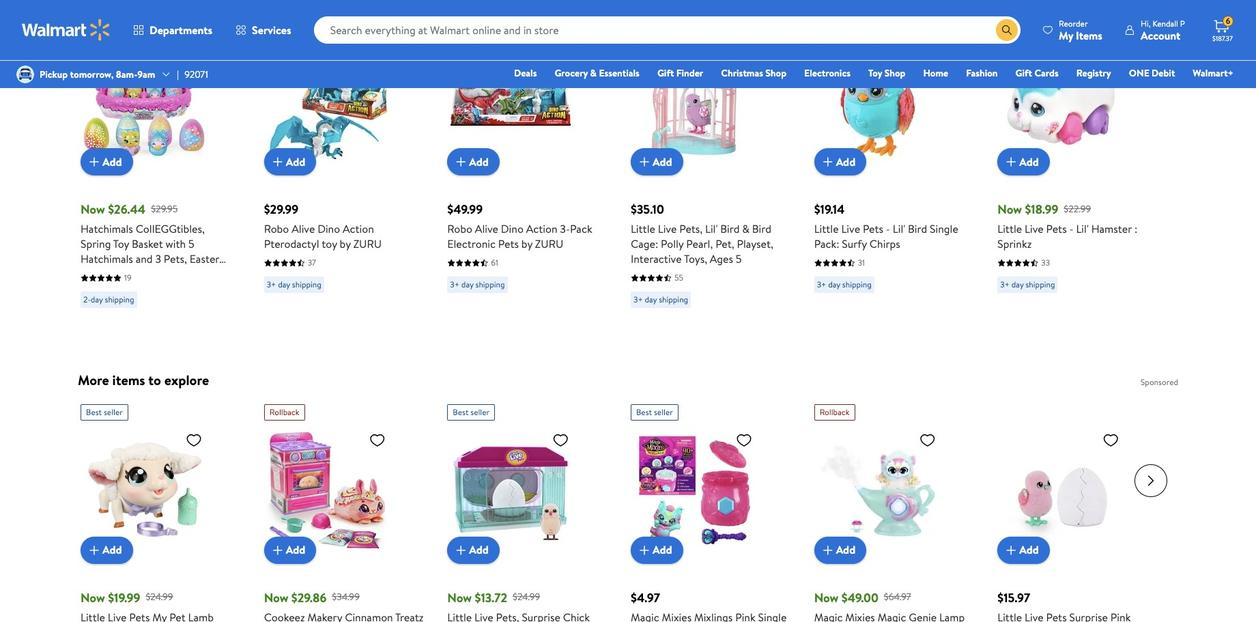 Task type: vqa. For each thing, say whether or not it's contained in the screenshot.
leftmost "with"
no



Task type: locate. For each thing, give the bounding box(es) containing it.
2 best from the left
[[453, 406, 469, 418]]

$35.10 little live pets, lil' bird & bird cage: polly pearl, pet, playset, interactive toys, ages 5
[[631, 201, 774, 266]]

2 horizontal spatial best
[[636, 406, 652, 418]]

$24.99 right $19.99
[[146, 590, 173, 604]]

add to favorites list, little live pets surprise pink chick, colors and styles may vary, ages 5+ image
[[1103, 431, 1119, 448]]

$24.99
[[146, 590, 173, 604], [513, 590, 540, 604]]

add up $26.44
[[102, 154, 122, 169]]

zuru inside $29.99 robo alive dino action pterodactyl toy by zuru
[[353, 236, 382, 251]]

2 horizontal spatial pets
[[1046, 221, 1067, 236]]

0 horizontal spatial rollback
[[269, 406, 300, 418]]

pets right electronic
[[498, 236, 519, 251]]

little inside the $35.10 little live pets, lil' bird & bird cage: polly pearl, pet, playset, interactive toys, ages 5
[[631, 221, 655, 236]]

robo down '$29.99'
[[264, 221, 289, 236]]

chirps
[[870, 236, 901, 251]]

add for add button associated with the little live pets - lil' bird single pack: surfy chirps image
[[836, 154, 856, 169]]

hatchimals
[[81, 221, 133, 236], [81, 251, 133, 266]]

search icon image
[[1002, 25, 1013, 36]]

1 best seller from the left
[[86, 406, 123, 418]]

0 horizontal spatial zuru
[[353, 236, 382, 251]]

add button up $26.44
[[81, 148, 133, 176]]

&
[[590, 66, 597, 80], [742, 221, 750, 236]]

0 horizontal spatial &
[[590, 66, 597, 80]]

live down '$18.99'
[[1025, 221, 1044, 236]]

zuru
[[353, 236, 382, 251], [535, 236, 564, 251]]

1 best from the left
[[86, 406, 102, 418]]

1 horizontal spatial zuru
[[535, 236, 564, 251]]

1 vertical spatial &
[[742, 221, 750, 236]]

3+ day shipping down 33
[[1001, 279, 1055, 290]]

1 seller from the left
[[104, 406, 123, 418]]

1 dino from the left
[[318, 221, 340, 236]]

add up $29.86
[[286, 542, 305, 557]]

3 lil' from the left
[[1076, 221, 1089, 236]]

add button for the hatchimals colleggtibles, spring toy basket with 5 hatchimals and 3 pets, easter gift for kids 5 and up image
[[81, 148, 133, 176]]

to
[[148, 371, 161, 389]]

add up the '$13.72'
[[469, 542, 489, 557]]

items
[[1076, 28, 1103, 43]]

product group containing $29.99
[[264, 10, 417, 314]]

19
[[124, 272, 131, 283]]

shop left home
[[885, 66, 906, 80]]

action right toy
[[343, 221, 374, 236]]

0 horizontal spatial little
[[631, 221, 655, 236]]

1 horizontal spatial little
[[814, 221, 839, 236]]

cage:
[[631, 236, 658, 251]]

$19.14 little live pets - lil' bird single pack: surfy chirps
[[814, 201, 959, 251]]

playset,
[[737, 236, 774, 251]]

robo inside $49.99 robo alive dino action 3-pack electronic pets by zuru
[[447, 221, 472, 236]]

shipping for $49.99
[[476, 279, 505, 290]]

1 horizontal spatial rollback
[[820, 406, 850, 418]]

Walmart Site-Wide search field
[[314, 16, 1021, 44]]

bird right pet,
[[752, 221, 772, 236]]

2 horizontal spatial bird
[[908, 221, 927, 236]]

2 zuru from the left
[[535, 236, 564, 251]]

live right pack:
[[842, 221, 860, 236]]

add for the hatchimals colleggtibles, spring toy basket with 5 hatchimals and 3 pets, easter gift for kids 5 and up image add button
[[102, 154, 122, 169]]

alive inside $49.99 robo alive dino action 3-pack electronic pets by zuru
[[475, 221, 498, 236]]

add button up '$35.10' at the top
[[631, 148, 683, 176]]

0 horizontal spatial action
[[343, 221, 374, 236]]

home
[[923, 66, 949, 80]]

now left $49.00 on the right bottom
[[814, 589, 839, 606]]

3 best from the left
[[636, 406, 652, 418]]

add to cart image
[[269, 154, 286, 170], [636, 154, 653, 170], [820, 154, 836, 170], [1003, 154, 1020, 170], [269, 542, 286, 558]]

pets, right "3" at top left
[[164, 251, 187, 266]]

add up $49.00 on the right bottom
[[836, 542, 856, 557]]

1 robo from the left
[[264, 221, 289, 236]]

0 horizontal spatial -
[[886, 221, 890, 236]]

1 horizontal spatial by
[[522, 236, 533, 251]]

0 horizontal spatial pets
[[498, 236, 519, 251]]

3+ for $35.10
[[634, 294, 643, 305]]

3 bird from the left
[[908, 221, 927, 236]]

single
[[930, 221, 959, 236]]

gift left cards
[[1016, 66, 1032, 80]]

2 $24.99 from the left
[[513, 590, 540, 604]]

add to cart image for $19.14
[[820, 154, 836, 170]]

3 seller from the left
[[654, 406, 673, 418]]

0 horizontal spatial lil'
[[705, 221, 718, 236]]

pterodactyl
[[264, 236, 319, 251]]

1 alive from the left
[[292, 221, 315, 236]]

by
[[340, 236, 351, 251], [522, 236, 533, 251]]

3+ day shipping for $29.99
[[267, 279, 322, 290]]

add for add button related to little live pets, lil' bird & bird cage: polly pearl, pet, playset, interactive toys, ages 5 image
[[653, 154, 672, 169]]

1 horizontal spatial $24.99
[[513, 590, 540, 604]]

0 horizontal spatial best
[[86, 406, 102, 418]]

shop inside christmas shop link
[[766, 66, 787, 80]]

2 horizontal spatial 5
[[736, 251, 742, 266]]

3+ down pack:
[[817, 279, 826, 290]]

pets up 31 in the top of the page
[[863, 221, 884, 236]]

bird up ages
[[721, 221, 740, 236]]

- right surfy
[[886, 221, 890, 236]]

2 by from the left
[[522, 236, 533, 251]]

add to favorites list, hatchimals colleggtibles, spring toy basket with 5 hatchimals and 3 pets, easter gift for kids 5 and up image
[[186, 43, 202, 60]]

0 horizontal spatial best seller
[[86, 406, 123, 418]]

0 horizontal spatial by
[[340, 236, 351, 251]]

2 dino from the left
[[501, 221, 524, 236]]

& right pet,
[[742, 221, 750, 236]]

2 lil' from the left
[[893, 221, 906, 236]]

live down '$35.10' at the top
[[658, 221, 677, 236]]

1 horizontal spatial seller
[[471, 406, 490, 418]]

1 vertical spatial toy
[[113, 236, 129, 251]]

5 right ages
[[736, 251, 742, 266]]

fashion
[[966, 66, 998, 80]]

little live pets - lil' hamster : sprinkz image
[[998, 38, 1125, 165]]

gift inside gift finder link
[[657, 66, 674, 80]]

2 horizontal spatial lil'
[[1076, 221, 1089, 236]]

1 horizontal spatial best seller
[[453, 406, 490, 418]]

product group containing now $13.72
[[447, 399, 612, 622]]

$29.99 robo alive dino action pterodactyl toy by zuru
[[264, 201, 382, 251]]

add button up $19.14 at the top right
[[814, 148, 867, 176]]

0 vertical spatial hatchimals
[[81, 221, 133, 236]]

robo inside $29.99 robo alive dino action pterodactyl toy by zuru
[[264, 221, 289, 236]]

0 horizontal spatial alive
[[292, 221, 315, 236]]

alive for $49.99
[[475, 221, 498, 236]]

0 vertical spatial toy
[[869, 66, 882, 80]]

shipping down 19
[[105, 294, 134, 305]]

2 alive from the left
[[475, 221, 498, 236]]

little down $19.14 at the top right
[[814, 221, 839, 236]]

action inside $29.99 robo alive dino action pterodactyl toy by zuru
[[343, 221, 374, 236]]

add button up $29.86
[[264, 536, 316, 564]]

8am-
[[116, 68, 137, 81]]

1 live from the left
[[658, 221, 677, 236]]

2 seller from the left
[[471, 406, 490, 418]]

lil' left 'single'
[[893, 221, 906, 236]]

departments button
[[122, 14, 224, 46]]

1 little from the left
[[631, 221, 655, 236]]

electronics
[[804, 66, 851, 80]]

toy
[[869, 66, 882, 80], [113, 236, 129, 251]]

surfy
[[842, 236, 867, 251]]

by left 3-
[[522, 236, 533, 251]]

2 action from the left
[[526, 221, 558, 236]]

now $26.44 $29.95 hatchimals colleggtibles, spring toy basket with 5 hatchimals and 3 pets, easter gift for kids 5 and up
[[81, 201, 219, 281]]

shop right 'christmas'
[[766, 66, 787, 80]]

5 right with
[[188, 236, 194, 251]]

day
[[278, 279, 290, 290], [461, 279, 474, 290], [828, 279, 841, 290], [1012, 279, 1024, 290], [91, 294, 103, 305], [645, 294, 657, 305]]

shipping down 55
[[659, 294, 688, 305]]

little for $19.14
[[814, 221, 839, 236]]

best for now $13.72
[[453, 406, 469, 418]]

action inside $49.99 robo alive dino action 3-pack electronic pets by zuru
[[526, 221, 558, 236]]

1 horizontal spatial action
[[526, 221, 558, 236]]

0 horizontal spatial robo
[[264, 221, 289, 236]]

add up $15.97
[[1020, 542, 1039, 557]]

0 horizontal spatial pets,
[[164, 251, 187, 266]]

add up $19.99
[[102, 542, 122, 557]]

add to favorites list, robo alive dino action pterodactyl toy by zuru image
[[369, 43, 386, 60]]

alive down '$29.99'
[[292, 221, 315, 236]]

p
[[1180, 17, 1185, 29]]

add button for the little live pets - lil' bird single pack: surfy chirps image
[[814, 148, 867, 176]]

and left "3" at top left
[[136, 251, 153, 266]]

0 horizontal spatial live
[[658, 221, 677, 236]]

best seller for $19.99
[[86, 406, 123, 418]]

$18.99
[[1025, 201, 1059, 218]]

1 horizontal spatial gift
[[657, 66, 674, 80]]

3+ day shipping down 31 in the top of the page
[[817, 279, 872, 290]]

with
[[166, 236, 186, 251]]

- inside 'now $18.99 $22.99 little live pets - lil' hamster : sprinkz'
[[1070, 221, 1074, 236]]

1 horizontal spatial dino
[[501, 221, 524, 236]]

 image
[[16, 66, 34, 83]]

now for $13.72
[[447, 589, 472, 606]]

lil' down $22.99
[[1076, 221, 1089, 236]]

lil' inside 'now $18.99 $22.99 little live pets - lil' hamster : sprinkz'
[[1076, 221, 1089, 236]]

lil' inside $19.14 little live pets - lil' bird single pack: surfy chirps
[[893, 221, 906, 236]]

add up $4.97
[[653, 542, 672, 557]]

add button up '$29.99'
[[264, 148, 316, 176]]

sprinkz
[[998, 236, 1032, 251]]

now left $29.86
[[264, 589, 288, 606]]

- down $22.99
[[1070, 221, 1074, 236]]

hatchimals down $26.44
[[81, 221, 133, 236]]

1 horizontal spatial live
[[842, 221, 860, 236]]

basket
[[132, 236, 163, 251]]

day down the pterodactyl
[[278, 279, 290, 290]]

2 horizontal spatial live
[[1025, 221, 1044, 236]]

gift left finder
[[657, 66, 674, 80]]

$187.37
[[1213, 33, 1233, 43]]

hi,
[[1141, 17, 1151, 29]]

2 little from the left
[[814, 221, 839, 236]]

$34.99
[[332, 590, 360, 604]]

now left '$18.99'
[[998, 201, 1022, 218]]

1 lil' from the left
[[705, 221, 718, 236]]

bird left 'single'
[[908, 221, 927, 236]]

hatchimals colleggtibles, spring toy basket with 5 hatchimals and 3 pets, easter gift for kids 5 and up image
[[81, 38, 208, 165]]

add button for little live pets, surprise chick hatching house with chick, styles and colors may vary, ages 5+ image
[[447, 536, 500, 564]]

toy inside now $26.44 $29.95 hatchimals colleggtibles, spring toy basket with 5 hatchimals and 3 pets, easter gift for kids 5 and up
[[113, 236, 129, 251]]

alive
[[292, 221, 315, 236], [475, 221, 498, 236]]

live inside the $35.10 little live pets, lil' bird & bird cage: polly pearl, pet, playset, interactive toys, ages 5
[[658, 221, 677, 236]]

product group containing $49.99
[[447, 10, 601, 314]]

0 horizontal spatial seller
[[104, 406, 123, 418]]

magic mixies magic genie lamp with interactive 8 inch rainbow magic plush, ages 5+ image
[[814, 426, 941, 553]]

product group containing now $19.99
[[81, 399, 245, 622]]

my
[[1059, 28, 1074, 43]]

add button up '$18.99'
[[998, 148, 1050, 176]]

add button up $15.97
[[998, 536, 1050, 564]]

shipping down 37
[[292, 279, 322, 290]]

hatchimals up 19
[[81, 251, 133, 266]]

2 horizontal spatial best seller
[[636, 406, 673, 418]]

toy right spring
[[113, 236, 129, 251]]

5 right kids
[[140, 266, 146, 281]]

1 horizontal spatial shop
[[885, 66, 906, 80]]

add to cart image for little live pets surprise pink chick, colors and styles may vary, ages 5+ image on the bottom of page
[[1003, 542, 1020, 558]]

gift left "for"
[[81, 266, 99, 281]]

electronics link
[[798, 66, 857, 81]]

9am
[[137, 68, 155, 81]]

day for $29.99
[[278, 279, 290, 290]]

pets inside $49.99 robo alive dino action 3-pack electronic pets by zuru
[[498, 236, 519, 251]]

grocery
[[555, 66, 588, 80]]

add button up $19.99
[[81, 536, 133, 564]]

add button up $49.99
[[447, 148, 500, 176]]

toy shop link
[[862, 66, 912, 81]]

robo down $49.99
[[447, 221, 472, 236]]

37
[[308, 257, 316, 268]]

$24.99 inside now $19.99 $24.99
[[146, 590, 173, 604]]

little down '$35.10' at the top
[[631, 221, 655, 236]]

add button
[[81, 148, 133, 176], [264, 148, 316, 176], [447, 148, 500, 176], [631, 148, 683, 176], [814, 148, 867, 176], [998, 148, 1050, 176], [81, 536, 133, 564], [264, 536, 316, 564], [447, 536, 500, 564], [631, 536, 683, 564], [814, 536, 867, 564], [998, 536, 1050, 564]]

deals link
[[508, 66, 543, 81]]

day down the interactive
[[645, 294, 657, 305]]

little inside $19.14 little live pets - lil' bird single pack: surfy chirps
[[814, 221, 839, 236]]

add button up $4.97
[[631, 536, 683, 564]]

toy right 'electronics'
[[869, 66, 882, 80]]

now left the '$13.72'
[[447, 589, 472, 606]]

2 horizontal spatial little
[[998, 221, 1022, 236]]

0 horizontal spatial gift
[[81, 266, 99, 281]]

1 horizontal spatial robo
[[447, 221, 472, 236]]

$24.99 inside now $13.72 $24.99
[[513, 590, 540, 604]]

add button up the '$13.72'
[[447, 536, 500, 564]]

0 vertical spatial pets,
[[680, 221, 703, 236]]

2 horizontal spatial gift
[[1016, 66, 1032, 80]]

hi, kendall p account
[[1141, 17, 1185, 43]]

add up $19.14 at the top right
[[836, 154, 856, 169]]

1 horizontal spatial alive
[[475, 221, 498, 236]]

1 horizontal spatial &
[[742, 221, 750, 236]]

0 horizontal spatial $24.99
[[146, 590, 173, 604]]

add button for robo alive dino action pterodactyl toy by zuru image
[[264, 148, 316, 176]]

shipping down '61'
[[476, 279, 505, 290]]

add to cart image for robo alive dino action 3-pack electronic pets by zuru image
[[453, 154, 469, 170]]

$4.97
[[631, 589, 660, 606]]

add button for little live pets surprise pink chick, colors and styles may vary, ages 5+ image on the bottom of page
[[998, 536, 1050, 564]]

hamster
[[1092, 221, 1132, 236]]

add
[[102, 154, 122, 169], [286, 154, 305, 169], [469, 154, 489, 169], [653, 154, 672, 169], [836, 154, 856, 169], [1020, 154, 1039, 169], [102, 542, 122, 557], [286, 542, 305, 557], [469, 542, 489, 557], [653, 542, 672, 557], [836, 542, 856, 557], [1020, 542, 1039, 557]]

add to favorites list, cookeez makery cinnamon treatz pink oven, scented, interactive plush, styles vary, ages 5+ image
[[369, 431, 386, 448]]

pets inside $19.14 little live pets - lil' bird single pack: surfy chirps
[[863, 221, 884, 236]]

2 live from the left
[[842, 221, 860, 236]]

6
[[1226, 15, 1231, 27]]

seller for $13.72
[[471, 406, 490, 418]]

home link
[[917, 66, 955, 81]]

live inside $19.14 little live pets - lil' bird single pack: surfy chirps
[[842, 221, 860, 236]]

1 bird from the left
[[721, 221, 740, 236]]

1 zuru from the left
[[353, 236, 382, 251]]

product group containing now $18.99
[[998, 10, 1151, 314]]

3 live from the left
[[1025, 221, 1044, 236]]

services
[[252, 23, 291, 38]]

2 horizontal spatial seller
[[654, 406, 673, 418]]

1 horizontal spatial bird
[[752, 221, 772, 236]]

rollback
[[269, 406, 300, 418], [820, 406, 850, 418]]

0 vertical spatial &
[[590, 66, 597, 80]]

alive inside $29.99 robo alive dino action pterodactyl toy by zuru
[[292, 221, 315, 236]]

robo for $49.99
[[447, 221, 472, 236]]

1 horizontal spatial pets,
[[680, 221, 703, 236]]

and
[[136, 251, 153, 266], [149, 266, 166, 281]]

3+ day shipping down '61'
[[450, 279, 505, 290]]

add to cart image
[[86, 154, 102, 170], [453, 154, 469, 170], [86, 542, 102, 558], [453, 542, 469, 558], [636, 542, 653, 558], [820, 542, 836, 558], [1003, 542, 1020, 558]]

1 $24.99 from the left
[[146, 590, 173, 604]]

3 best seller from the left
[[636, 406, 673, 418]]

walmart image
[[22, 19, 111, 41]]

| 92071
[[177, 68, 208, 81]]

live
[[658, 221, 677, 236], [842, 221, 860, 236], [1025, 221, 1044, 236]]

3+ down the pterodactyl
[[267, 279, 276, 290]]

1 action from the left
[[343, 221, 374, 236]]

lil'
[[705, 221, 718, 236], [893, 221, 906, 236], [1076, 221, 1089, 236]]

items
[[112, 371, 145, 389]]

easter
[[190, 251, 219, 266]]

2 best seller from the left
[[453, 406, 490, 418]]

best seller for $13.72
[[453, 406, 490, 418]]

alive down $49.99
[[475, 221, 498, 236]]

5
[[188, 236, 194, 251], [736, 251, 742, 266], [140, 266, 146, 281]]

by inside $49.99 robo alive dino action 3-pack electronic pets by zuru
[[522, 236, 533, 251]]

3+ day shipping down 37
[[267, 279, 322, 290]]

3+ down sprinkz
[[1001, 279, 1010, 290]]

3+ day shipping down 55
[[634, 294, 688, 305]]

3
[[155, 251, 161, 266]]

1 vertical spatial hatchimals
[[81, 251, 133, 266]]

magic mixies mixlings pink single pack with magical fizz and reveal, 40+  collect, ages 5+ image
[[631, 426, 758, 553]]

dino inside $49.99 robo alive dino action 3-pack electronic pets by zuru
[[501, 221, 524, 236]]

3+ down electronic
[[450, 279, 459, 290]]

day for $19.14
[[828, 279, 841, 290]]

shipping down 33
[[1026, 279, 1055, 290]]

add button up $49.00 on the right bottom
[[814, 536, 867, 564]]

2 robo from the left
[[447, 221, 472, 236]]

shop
[[766, 66, 787, 80], [885, 66, 906, 80]]

dino
[[318, 221, 340, 236], [501, 221, 524, 236]]

2 rollback from the left
[[820, 406, 850, 418]]

:
[[1135, 221, 1138, 236]]

toy shop
[[869, 66, 906, 80]]

day down pack:
[[828, 279, 841, 290]]

3 little from the left
[[998, 221, 1022, 236]]

little live pets - lil' bird single pack: surfy chirps image
[[814, 38, 941, 165]]

2-
[[83, 294, 91, 305]]

dino inside $29.99 robo alive dino action pterodactyl toy by zuru
[[318, 221, 340, 236]]

now inside 'now $18.99 $22.99 little live pets - lil' hamster : sprinkz'
[[998, 201, 1022, 218]]

add to cart image for $29.99
[[269, 154, 286, 170]]

0 horizontal spatial dino
[[318, 221, 340, 236]]

robo alive dino action 3-pack electronic pets by zuru image
[[447, 38, 574, 165]]

add up '$18.99'
[[1020, 154, 1039, 169]]

now left $19.99
[[81, 589, 105, 606]]

2 - from the left
[[1070, 221, 1074, 236]]

& right grocery
[[590, 66, 597, 80]]

0 horizontal spatial toy
[[113, 236, 129, 251]]

add up '$29.99'
[[286, 154, 305, 169]]

by right toy
[[340, 236, 351, 251]]

3+ for $19.14
[[817, 279, 826, 290]]

day down "for"
[[91, 294, 103, 305]]

3+ down the interactive
[[634, 294, 643, 305]]

1 shop from the left
[[766, 66, 787, 80]]

1 hatchimals from the top
[[81, 221, 133, 236]]

gift for gift finder
[[657, 66, 674, 80]]

1 horizontal spatial lil'
[[893, 221, 906, 236]]

day down electronic
[[461, 279, 474, 290]]

now inside now $26.44 $29.95 hatchimals colleggtibles, spring toy basket with 5 hatchimals and 3 pets, easter gift for kids 5 and up
[[81, 201, 105, 218]]

little live pets my pet lamb walks, dances 25+ sounds & reactions. batteries included, ages 5+ image
[[81, 426, 208, 553]]

registry
[[1077, 66, 1111, 80]]

0 horizontal spatial shop
[[766, 66, 787, 80]]

zuru left pack
[[535, 236, 564, 251]]

action left 3-
[[526, 221, 558, 236]]

now left $26.44
[[81, 201, 105, 218]]

sponsored
[[1141, 376, 1179, 388]]

little right 'single'
[[998, 221, 1022, 236]]

dino for $29.99
[[318, 221, 340, 236]]

3+
[[267, 279, 276, 290], [450, 279, 459, 290], [817, 279, 826, 290], [1001, 279, 1010, 290], [634, 294, 643, 305]]

pets, up toys,
[[680, 221, 703, 236]]

5 inside the $35.10 little live pets, lil' bird & bird cage: polly pearl, pet, playset, interactive toys, ages 5
[[736, 251, 742, 266]]

pets down '$18.99'
[[1046, 221, 1067, 236]]

1 horizontal spatial pets
[[863, 221, 884, 236]]

now for $19.99
[[81, 589, 105, 606]]

add to cart image for magic mixies mixlings pink single pack with magical fizz and reveal, 40+  collect, ages 5+ 'image'
[[636, 542, 653, 558]]

product group
[[81, 10, 234, 314], [264, 10, 417, 314], [447, 10, 601, 314], [631, 10, 784, 314], [814, 10, 968, 314], [998, 10, 1151, 314], [81, 399, 245, 622], [264, 399, 428, 622], [447, 399, 612, 622], [631, 399, 795, 622], [814, 399, 979, 622], [998, 399, 1162, 622]]

$35.10
[[631, 201, 664, 218]]

add up $49.99
[[469, 154, 489, 169]]

0 horizontal spatial bird
[[721, 221, 740, 236]]

1 horizontal spatial -
[[1070, 221, 1074, 236]]

shipping
[[292, 279, 322, 290], [476, 279, 505, 290], [842, 279, 872, 290], [1026, 279, 1055, 290], [105, 294, 134, 305], [659, 294, 688, 305]]

2 shop from the left
[[885, 66, 906, 80]]

1 by from the left
[[340, 236, 351, 251]]

1 vertical spatial pets,
[[164, 251, 187, 266]]

zuru inside $49.99 robo alive dino action 3-pack electronic pets by zuru
[[535, 236, 564, 251]]

1 - from the left
[[886, 221, 890, 236]]

1 horizontal spatial best
[[453, 406, 469, 418]]

shipping down 31 in the top of the page
[[842, 279, 872, 290]]

gift cards link
[[1010, 66, 1065, 81]]

shop inside toy shop link
[[885, 66, 906, 80]]

1 rollback from the left
[[269, 406, 300, 418]]

shop for toy shop
[[885, 66, 906, 80]]

gift inside now $26.44 $29.95 hatchimals colleggtibles, spring toy basket with 5 hatchimals and 3 pets, easter gift for kids 5 and up
[[81, 266, 99, 281]]

lil' up ages
[[705, 221, 718, 236]]

seller for $19.99
[[104, 406, 123, 418]]

little for $35.10
[[631, 221, 655, 236]]

add up '$35.10' at the top
[[653, 154, 672, 169]]

$24.99 right the '$13.72'
[[513, 590, 540, 604]]

zuru right toy
[[353, 236, 382, 251]]

and left up
[[149, 266, 166, 281]]



Task type: describe. For each thing, give the bounding box(es) containing it.
product group containing $19.14
[[814, 10, 968, 314]]

add button for robo alive dino action 3-pack electronic pets by zuru image
[[447, 148, 500, 176]]

add button for little live pets, lil' bird & bird cage: polly pearl, pet, playset, interactive toys, ages 5 image
[[631, 148, 683, 176]]

now $19.99 $24.99
[[81, 589, 173, 606]]

2 hatchimals from the top
[[81, 251, 133, 266]]

add to cart image for little live pets, surprise chick hatching house with chick, styles and colors may vary, ages 5+ image
[[453, 542, 469, 558]]

$24.99 for now $19.99
[[146, 590, 173, 604]]

one debit link
[[1123, 66, 1181, 81]]

now for $18.99
[[998, 201, 1022, 218]]

more items to explore
[[78, 371, 209, 389]]

reorder
[[1059, 17, 1088, 29]]

interactive
[[631, 251, 682, 266]]

3+ for $29.99
[[267, 279, 276, 290]]

action for $49.99
[[526, 221, 558, 236]]

Search search field
[[314, 16, 1021, 44]]

christmas shop
[[721, 66, 787, 80]]

$49.99
[[447, 201, 483, 218]]

reorder my items
[[1059, 17, 1103, 43]]

rollback for $29.86
[[269, 406, 300, 418]]

walmart+ link
[[1187, 66, 1240, 81]]

$49.00
[[842, 589, 879, 606]]

shipping for $19.14
[[842, 279, 872, 290]]

one
[[1129, 66, 1150, 80]]

registry link
[[1070, 66, 1118, 81]]

by inside $29.99 robo alive dino action pterodactyl toy by zuru
[[340, 236, 351, 251]]

add to favorites list, little live pets, lil' bird & bird cage: polly pearl, pet, playset, interactive toys, ages 5 image
[[736, 43, 752, 60]]

$19.14
[[814, 201, 845, 218]]

2 bird from the left
[[752, 221, 772, 236]]

day down sprinkz
[[1012, 279, 1024, 290]]

add to cart image for "little live pets my pet lamb walks, dances 25+ sounds & reactions. batteries included, ages 5+" image
[[86, 542, 102, 558]]

gift finder
[[657, 66, 703, 80]]

more
[[78, 371, 109, 389]]

toy
[[322, 236, 337, 251]]

now $49.00 $64.97
[[814, 589, 911, 606]]

bird inside $19.14 little live pets - lil' bird single pack: surfy chirps
[[908, 221, 927, 236]]

day for $49.99
[[461, 279, 474, 290]]

grocery & essentials
[[555, 66, 640, 80]]

debit
[[1152, 66, 1175, 80]]

little live pets, lil' bird & bird cage: polly pearl, pet, playset, interactive toys, ages 5 image
[[631, 38, 758, 165]]

- inside $19.14 little live pets - lil' bird single pack: surfy chirps
[[886, 221, 890, 236]]

add for little live pets - lil' hamster : sprinkz image add button
[[1020, 154, 1039, 169]]

add for add button corresponding to little live pets surprise pink chick, colors and styles may vary, ages 5+ image on the bottom of page
[[1020, 542, 1039, 557]]

add to cart image for the hatchimals colleggtibles, spring toy basket with 5 hatchimals and 3 pets, easter gift for kids 5 and up image
[[86, 154, 102, 170]]

add for little live pets, surprise chick hatching house with chick, styles and colors may vary, ages 5+ image add button
[[469, 542, 489, 557]]

live inside 'now $18.99 $22.99 little live pets - lil' hamster : sprinkz'
[[1025, 221, 1044, 236]]

electronic
[[447, 236, 496, 251]]

dino for $49.99
[[501, 221, 524, 236]]

pickup tomorrow, 8am-9am
[[40, 68, 155, 81]]

add to cart image for $35.10
[[636, 154, 653, 170]]

pet,
[[716, 236, 734, 251]]

grocery & essentials link
[[549, 66, 646, 81]]

add to favorites list, robo alive dino action 3-pack electronic pets by zuru image
[[553, 43, 569, 60]]

pearl,
[[686, 236, 713, 251]]

cards
[[1035, 66, 1059, 80]]

add button for little live pets - lil' hamster : sprinkz image
[[998, 148, 1050, 176]]

live for $19.14
[[842, 221, 860, 236]]

add for add button related to "little live pets my pet lamb walks, dances 25+ sounds & reactions. batteries included, ages 5+" image
[[102, 542, 122, 557]]

day for $35.10
[[645, 294, 657, 305]]

product group containing now $49.00
[[814, 399, 979, 622]]

kendall
[[1153, 17, 1179, 29]]

product group containing $15.97
[[998, 399, 1162, 622]]

& inside the $35.10 little live pets, lil' bird & bird cage: polly pearl, pet, playset, interactive toys, ages 5
[[742, 221, 750, 236]]

pets inside 'now $18.99 $22.99 little live pets - lil' hamster : sprinkz'
[[1046, 221, 1067, 236]]

shipping for $35.10
[[659, 294, 688, 305]]

$29.86
[[291, 589, 327, 606]]

add to favorites list, magic mixies magic genie lamp with interactive 8 inch rainbow magic plush, ages 5+ image
[[919, 431, 936, 448]]

55
[[675, 272, 684, 283]]

shop for christmas shop
[[766, 66, 787, 80]]

$24.99 for now $13.72
[[513, 590, 540, 604]]

product group containing now $26.44
[[81, 10, 234, 314]]

add to favorites list, little live pets - lil' bird single pack: surfy chirps image
[[919, 43, 936, 60]]

account
[[1141, 28, 1181, 43]]

now $29.86 $34.99
[[264, 589, 360, 606]]

little inside 'now $18.99 $22.99 little live pets - lil' hamster : sprinkz'
[[998, 221, 1022, 236]]

$64.97
[[884, 590, 911, 604]]

services button
[[224, 14, 303, 46]]

$13.72
[[475, 589, 507, 606]]

33
[[1041, 257, 1050, 268]]

robo alive dino action pterodactyl toy by zuru image
[[264, 38, 391, 165]]

christmas
[[721, 66, 763, 80]]

add button for magic mixies mixlings pink single pack with magical fizz and reveal, 40+  collect, ages 5+ 'image'
[[631, 536, 683, 564]]

add for add button corresponding to robo alive dino action pterodactyl toy by zuru image
[[286, 154, 305, 169]]

christmas shop link
[[715, 66, 793, 81]]

add to cart image for magic mixies magic genie lamp with interactive 8 inch rainbow magic plush, ages 5+ image
[[820, 542, 836, 558]]

gift finder link
[[651, 66, 710, 81]]

$26.44
[[108, 201, 146, 218]]

|
[[177, 68, 179, 81]]

spring
[[81, 236, 111, 251]]

add for add button for magic mixies mixlings pink single pack with magical fizz and reveal, 40+  collect, ages 5+ 'image'
[[653, 542, 672, 557]]

robo for $29.99
[[264, 221, 289, 236]]

little live pets surprise pink chick, colors and styles may vary, ages 5+ image
[[998, 426, 1125, 553]]

add button for "little live pets my pet lamb walks, dances 25+ sounds & reactions. batteries included, ages 5+" image
[[81, 536, 133, 564]]

essentials
[[599, 66, 640, 80]]

add to favorites list, little live pets, surprise chick hatching house with chick, styles and colors may vary, ages 5+ image
[[553, 431, 569, 448]]

1 horizontal spatial 5
[[188, 236, 194, 251]]

one debit
[[1129, 66, 1175, 80]]

product group containing $4.97
[[631, 399, 795, 622]]

for
[[102, 266, 116, 281]]

now for $49.00
[[814, 589, 839, 606]]

kids
[[118, 266, 138, 281]]

up
[[169, 266, 180, 281]]

add for add button associated with cookeez makery cinnamon treatz pink oven, scented, interactive plush, styles vary, ages 5+ image
[[286, 542, 305, 557]]

pets, inside now $26.44 $29.95 hatchimals colleggtibles, spring toy basket with 5 hatchimals and 3 pets, easter gift for kids 5 and up
[[164, 251, 187, 266]]

3-
[[560, 221, 570, 236]]

lil' inside the $35.10 little live pets, lil' bird & bird cage: polly pearl, pet, playset, interactive toys, ages 5
[[705, 221, 718, 236]]

deals
[[514, 66, 537, 80]]

3+ for now
[[1001, 279, 1010, 290]]

live for $35.10
[[658, 221, 677, 236]]

pack:
[[814, 236, 840, 251]]

product group containing $35.10
[[631, 10, 784, 314]]

ages
[[710, 251, 733, 266]]

3+ day shipping for now
[[1001, 279, 1055, 290]]

now for $29.86
[[264, 589, 288, 606]]

pack
[[570, 221, 592, 236]]

add to favorites list, little live pets my pet lamb walks, dances 25+ sounds & reactions. batteries included, ages 5+ image
[[186, 431, 202, 448]]

$19.99
[[108, 589, 140, 606]]

$49.99 robo alive dino action 3-pack electronic pets by zuru
[[447, 201, 592, 251]]

action for $29.99
[[343, 221, 374, 236]]

little live pets, surprise chick hatching house with chick, styles and colors may vary, ages 5+ image
[[447, 426, 574, 553]]

1 horizontal spatial toy
[[869, 66, 882, 80]]

walmart+
[[1193, 66, 1234, 80]]

best for now $19.99
[[86, 406, 102, 418]]

pets, inside the $35.10 little live pets, lil' bird & bird cage: polly pearl, pet, playset, interactive toys, ages 5
[[680, 221, 703, 236]]

next slide for more items to explore list image
[[1135, 464, 1168, 497]]

61
[[491, 257, 498, 268]]

add for add button for magic mixies magic genie lamp with interactive 8 inch rainbow magic plush, ages 5+ image
[[836, 542, 856, 557]]

now $13.72 $24.99
[[447, 589, 540, 606]]

add to favorites list, magic mixies mixlings pink single pack with magical fizz and reveal, 40+  collect, ages 5+ image
[[736, 431, 752, 448]]

3+ day shipping for $35.10
[[634, 294, 688, 305]]

tomorrow,
[[70, 68, 114, 81]]

pickup
[[40, 68, 68, 81]]

add for add button associated with robo alive dino action 3-pack electronic pets by zuru image
[[469, 154, 489, 169]]

shipping for $29.99
[[292, 279, 322, 290]]

add to favorites list, little live pets - lil' hamster : sprinkz image
[[1103, 43, 1119, 60]]

3+ day shipping for $19.14
[[817, 279, 872, 290]]

31
[[858, 257, 865, 268]]

finder
[[676, 66, 703, 80]]

add button for magic mixies magic genie lamp with interactive 8 inch rainbow magic plush, ages 5+ image
[[814, 536, 867, 564]]

cookeez makery cinnamon treatz pink oven, scented, interactive plush, styles vary, ages 5+ image
[[264, 426, 391, 553]]

alive for $29.99
[[292, 221, 315, 236]]

departments
[[150, 23, 212, 38]]

3+ day shipping for $49.99
[[450, 279, 505, 290]]

3+ for $49.99
[[450, 279, 459, 290]]

rollback for $49.00
[[820, 406, 850, 418]]

colleggtibles,
[[136, 221, 205, 236]]

0 horizontal spatial 5
[[140, 266, 146, 281]]

polly
[[661, 236, 684, 251]]

now for $26.44
[[81, 201, 105, 218]]

product group containing now $29.86
[[264, 399, 428, 622]]

fashion link
[[960, 66, 1004, 81]]

gift for gift cards
[[1016, 66, 1032, 80]]

now $18.99 $22.99 little live pets - lil' hamster : sprinkz
[[998, 201, 1138, 251]]

$22.99
[[1064, 202, 1091, 216]]

add button for cookeez makery cinnamon treatz pink oven, scented, interactive plush, styles vary, ages 5+ image
[[264, 536, 316, 564]]



